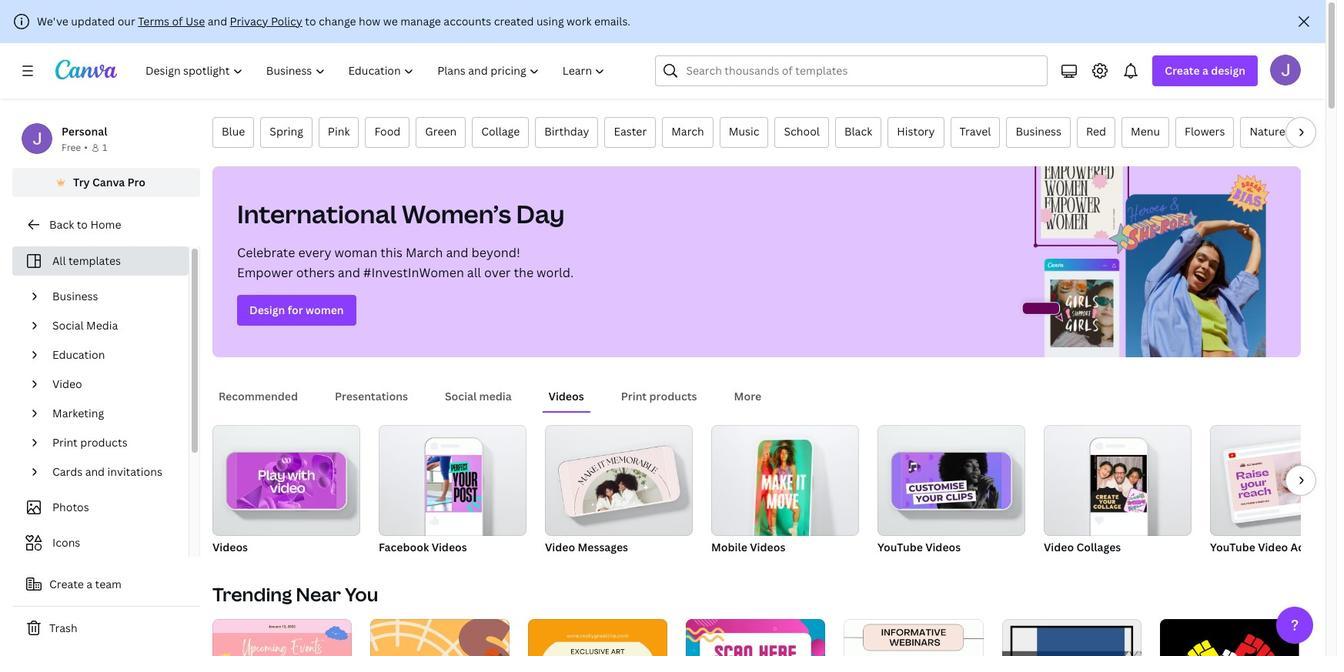 Task type: locate. For each thing, give the bounding box(es) containing it.
business link
[[1007, 117, 1071, 148], [46, 282, 179, 311]]

ads
[[1291, 540, 1311, 554]]

1 vertical spatial business
[[52, 289, 98, 303]]

print inside print products button
[[621, 389, 647, 404]]

video left "messages"
[[545, 540, 575, 554]]

templates
[[68, 253, 121, 268]]

business up social media
[[52, 289, 98, 303]]

beige and white informative webinars newsletter image
[[844, 619, 984, 656]]

menu
[[1131, 124, 1161, 139]]

None search field
[[656, 55, 1048, 86]]

to
[[305, 14, 316, 28], [77, 217, 88, 232]]

green
[[425, 124, 457, 139]]

video inside 'link'
[[52, 377, 82, 391]]

print products inside button
[[621, 389, 697, 404]]

to right back
[[77, 217, 88, 232]]

green link
[[416, 117, 466, 148]]

a for team
[[86, 577, 92, 591]]

print products button
[[615, 382, 704, 411]]

1 horizontal spatial business link
[[1007, 117, 1071, 148]]

updated
[[71, 14, 115, 28]]

facebook video image
[[379, 425, 527, 536], [426, 455, 482, 512]]

free •
[[62, 141, 88, 154]]

create a team button
[[12, 569, 200, 600]]

youtube videos
[[878, 540, 961, 554]]

0 horizontal spatial print products
[[52, 435, 128, 450]]

travel link
[[951, 117, 1001, 148]]

youtube video ads
[[1211, 540, 1311, 554]]

1 horizontal spatial business
[[1016, 124, 1062, 139]]

1 vertical spatial march
[[406, 244, 443, 261]]

youtube video image
[[878, 425, 1026, 536], [902, 453, 1002, 509]]

video collages link
[[1044, 425, 1192, 558]]

world.
[[537, 264, 574, 281]]

create for create a team
[[49, 577, 84, 591]]

spring link
[[261, 117, 313, 148]]

business link left red link
[[1007, 117, 1071, 148]]

a left design
[[1203, 63, 1209, 78]]

privacy policy link
[[230, 14, 303, 28]]

0 vertical spatial march
[[672, 124, 704, 139]]

pink beige abstract playful school email newsletter image
[[213, 619, 352, 656]]

video image
[[213, 425, 360, 536], [237, 453, 337, 509]]

create inside button
[[49, 577, 84, 591]]

cards
[[52, 464, 83, 479]]

products inside print products button
[[650, 389, 697, 404]]

red button
[[1077, 117, 1116, 148]]

video inside "link"
[[1044, 540, 1074, 554]]

education link
[[46, 340, 179, 370]]

1 horizontal spatial print
[[621, 389, 647, 404]]

0 horizontal spatial a
[[86, 577, 92, 591]]

0 vertical spatial print products
[[621, 389, 697, 404]]

video for video
[[52, 377, 82, 391]]

birthday link
[[535, 117, 599, 148]]

1 vertical spatial a
[[86, 577, 92, 591]]

0 horizontal spatial create
[[49, 577, 84, 591]]

collage
[[481, 124, 520, 139]]

design for women link
[[237, 295, 356, 326]]

change
[[319, 14, 356, 28]]

all
[[467, 264, 481, 281]]

1 horizontal spatial print products
[[621, 389, 697, 404]]

a
[[1203, 63, 1209, 78], [86, 577, 92, 591]]

march up #investinwomen
[[406, 244, 443, 261]]

woman
[[335, 244, 378, 261]]

video messages link
[[545, 425, 693, 558]]

1 youtube from the left
[[878, 540, 923, 554]]

blue link
[[213, 117, 254, 148]]

media
[[479, 389, 512, 404]]

pink link
[[319, 117, 359, 148]]

0 vertical spatial products
[[650, 389, 697, 404]]

1 vertical spatial products
[[80, 435, 128, 450]]

videos inside button
[[549, 389, 584, 404]]

business link up media
[[46, 282, 179, 311]]

social left "media"
[[445, 389, 477, 404]]

cards and invitations
[[52, 464, 162, 479]]

cards and invitations link
[[46, 457, 179, 487]]

celebrate every woman this march and beyond! empower others and #investinwomen all over the world.
[[237, 244, 574, 281]]

0 horizontal spatial social
[[52, 318, 84, 333]]

videos button
[[543, 382, 591, 411]]

social up education
[[52, 318, 84, 333]]

1 vertical spatial create
[[49, 577, 84, 591]]

business left red
[[1016, 124, 1062, 139]]

business button
[[1007, 117, 1071, 148]]

1 horizontal spatial social
[[445, 389, 477, 404]]

a left team
[[86, 577, 92, 591]]

and
[[208, 14, 227, 28], [446, 244, 469, 261], [338, 264, 360, 281], [85, 464, 105, 479]]

a for design
[[1203, 63, 1209, 78]]

1 vertical spatial social
[[445, 389, 477, 404]]

social inside button
[[445, 389, 477, 404]]

1 vertical spatial business link
[[46, 282, 179, 311]]

video up "marketing"
[[52, 377, 82, 391]]

blue
[[222, 124, 245, 139]]

a inside dropdown button
[[1203, 63, 1209, 78]]

1 horizontal spatial products
[[650, 389, 697, 404]]

youtube video ad image
[[1211, 425, 1338, 536], [1228, 449, 1326, 512]]

0 vertical spatial business
[[1016, 124, 1062, 139]]

0 vertical spatial social
[[52, 318, 84, 333]]

products inside print products link
[[80, 435, 128, 450]]

1 vertical spatial print products
[[52, 435, 128, 450]]

print for print products button
[[621, 389, 647, 404]]

education
[[52, 347, 105, 362]]

0 horizontal spatial youtube
[[878, 540, 923, 554]]

use
[[186, 14, 205, 28]]

try canva pro
[[73, 175, 145, 189]]

0 horizontal spatial products
[[80, 435, 128, 450]]

video collage image
[[1044, 425, 1192, 536], [1091, 455, 1147, 512]]

trending near you
[[213, 581, 378, 607]]

youtube
[[878, 540, 923, 554], [1211, 540, 1256, 554]]

video left collages
[[1044, 540, 1074, 554]]

and right cards
[[85, 464, 105, 479]]

empower
[[237, 264, 293, 281]]

accounts
[[444, 14, 492, 28]]

social for social media
[[445, 389, 477, 404]]

1 horizontal spatial march
[[672, 124, 704, 139]]

print right videos button
[[621, 389, 647, 404]]

and right the use
[[208, 14, 227, 28]]

the
[[514, 264, 534, 281]]

march button
[[662, 117, 714, 148]]

0 horizontal spatial march
[[406, 244, 443, 261]]

over
[[484, 264, 511, 281]]

nature button
[[1241, 117, 1295, 148]]

products up cards and invitations
[[80, 435, 128, 450]]

design
[[250, 303, 285, 317]]

print for print products link
[[52, 435, 78, 450]]

create left design
[[1165, 63, 1200, 78]]

video
[[52, 377, 82, 391], [545, 540, 575, 554], [1044, 540, 1074, 554], [1258, 540, 1289, 554]]

video left ads
[[1258, 540, 1289, 554]]

products left more
[[650, 389, 697, 404]]

team
[[95, 577, 122, 591]]

march left "music"
[[672, 124, 704, 139]]

1 vertical spatial print
[[52, 435, 78, 450]]

facebook videos link
[[379, 425, 527, 558]]

create for create a design
[[1165, 63, 1200, 78]]

0 horizontal spatial print
[[52, 435, 78, 450]]

create down icons on the bottom left
[[49, 577, 84, 591]]

print inside print products link
[[52, 435, 78, 450]]

1 horizontal spatial a
[[1203, 63, 1209, 78]]

1 horizontal spatial youtube
[[1211, 540, 1256, 554]]

create inside dropdown button
[[1165, 63, 1200, 78]]

mobile video image right mobile
[[754, 440, 813, 545]]

2 youtube from the left
[[1211, 540, 1256, 554]]

video messages
[[545, 540, 628, 554]]

print products
[[621, 389, 697, 404], [52, 435, 128, 450]]

0 horizontal spatial to
[[77, 217, 88, 232]]

and up the all
[[446, 244, 469, 261]]

1 horizontal spatial to
[[305, 14, 316, 28]]

black
[[845, 124, 873, 139]]

0 vertical spatial print
[[621, 389, 647, 404]]

school link
[[775, 117, 829, 148]]

social media
[[52, 318, 118, 333]]

0 vertical spatial create
[[1165, 63, 1200, 78]]

celebrate
[[237, 244, 295, 261]]

1 horizontal spatial create
[[1165, 63, 1200, 78]]

photos
[[52, 500, 89, 514]]

march inside celebrate every woman this march and beyond! empower others and #investinwomen all over the world.
[[406, 244, 443, 261]]

trash
[[49, 621, 77, 635]]

0 horizontal spatial business
[[52, 289, 98, 303]]

day
[[516, 197, 565, 230]]

video image inside the videos link
[[237, 453, 337, 509]]

products
[[650, 389, 697, 404], [80, 435, 128, 450]]

a inside button
[[86, 577, 92, 591]]

print up cards
[[52, 435, 78, 450]]

work
[[567, 14, 592, 28]]

0 horizontal spatial business link
[[46, 282, 179, 311]]

we
[[383, 14, 398, 28]]

international women's day image
[[1015, 166, 1302, 357]]

this
[[381, 244, 403, 261]]

mobile video image
[[712, 425, 859, 536], [754, 440, 813, 545]]

0 vertical spatial a
[[1203, 63, 1209, 78]]

1 vertical spatial to
[[77, 217, 88, 232]]

video message image
[[545, 425, 693, 536], [567, 446, 671, 515]]

birthday
[[545, 124, 590, 139]]

jacob simon image
[[1271, 55, 1302, 85]]

beyond!
[[472, 244, 521, 261]]

to right policy
[[305, 14, 316, 28]]



Task type: vqa. For each thing, say whether or not it's contained in the screenshot.
middle the Add
no



Task type: describe. For each thing, give the bounding box(es) containing it.
history link
[[888, 117, 945, 148]]

video link
[[46, 370, 179, 399]]

social media button
[[439, 382, 518, 411]]

women
[[306, 303, 344, 317]]

easter button
[[605, 117, 656, 148]]

media
[[86, 318, 118, 333]]

back to home link
[[12, 209, 200, 240]]

international
[[237, 197, 397, 230]]

try
[[73, 175, 90, 189]]

history
[[897, 124, 935, 139]]

mobile videos link
[[712, 425, 859, 558]]

more button
[[728, 382, 768, 411]]

manage
[[401, 14, 441, 28]]

trending
[[213, 581, 292, 607]]

top level navigation element
[[136, 55, 619, 86]]

spring
[[270, 124, 303, 139]]

privacy
[[230, 14, 268, 28]]

try canva pro button
[[12, 168, 200, 197]]

yellow simple museum art flyer image
[[528, 619, 668, 656]]

products for print products button
[[650, 389, 697, 404]]

icons
[[52, 535, 80, 550]]

policy
[[271, 14, 303, 28]]

collage link
[[472, 117, 529, 148]]

social for social media
[[52, 318, 84, 333]]

march inside march button
[[672, 124, 704, 139]]

using
[[537, 14, 564, 28]]

youtube video image inside youtube videos link
[[902, 453, 1002, 509]]

video for video messages
[[545, 540, 575, 554]]

products for print products link
[[80, 435, 128, 450]]

video for video collages
[[1044, 540, 1074, 554]]

travel button
[[951, 117, 1001, 148]]

marketing link
[[46, 399, 179, 428]]

print products for print products link
[[52, 435, 128, 450]]

marketing
[[52, 406, 104, 420]]

videos for facebook videos
[[432, 540, 467, 554]]

all
[[52, 253, 66, 268]]

back to home
[[49, 217, 121, 232]]

messages
[[578, 540, 628, 554]]

pink and blue geometric qr code placement flyer image
[[686, 619, 826, 656]]

we've
[[37, 14, 68, 28]]

green button
[[416, 117, 466, 148]]

recommended
[[219, 389, 298, 404]]

design for women
[[250, 303, 344, 317]]

youtube for youtube videos
[[878, 540, 923, 554]]

our
[[118, 14, 135, 28]]

easter link
[[605, 117, 656, 148]]

softball tournament flyer image
[[371, 619, 510, 656]]

menu link
[[1122, 117, 1170, 148]]

travel
[[960, 124, 991, 139]]

of
[[172, 14, 183, 28]]

0 vertical spatial to
[[305, 14, 316, 28]]

Search search field
[[687, 56, 1038, 85]]

flowers button
[[1176, 117, 1235, 148]]

nature
[[1250, 124, 1286, 139]]

videos for mobile videos
[[750, 540, 786, 554]]

print products for print products button
[[621, 389, 697, 404]]

create a design
[[1165, 63, 1246, 78]]

we've updated our terms of use and privacy policy to change how we manage accounts created using work emails.
[[37, 14, 631, 28]]

business inside business button
[[1016, 124, 1062, 139]]

for
[[288, 303, 303, 317]]

every
[[298, 244, 332, 261]]

food
[[375, 124, 401, 139]]

and down woman
[[338, 264, 360, 281]]

video collages
[[1044, 540, 1121, 554]]

mobile video image up mobile videos
[[712, 425, 859, 536]]

mobile videos
[[712, 540, 786, 554]]

all templates
[[52, 253, 121, 268]]

terms
[[138, 14, 169, 28]]

music link
[[720, 117, 769, 148]]

music button
[[720, 117, 769, 148]]

#investinwomen
[[363, 264, 464, 281]]

photos link
[[22, 493, 179, 522]]

flowers link
[[1176, 117, 1235, 148]]

how
[[359, 14, 381, 28]]

presentations button
[[329, 382, 414, 411]]

videos for youtube videos
[[926, 540, 961, 554]]

black button
[[835, 117, 882, 148]]

birthday button
[[535, 117, 599, 148]]

home
[[90, 217, 121, 232]]

created
[[494, 14, 534, 28]]

music
[[729, 124, 760, 139]]

canva
[[92, 175, 125, 189]]

flowers
[[1185, 124, 1226, 139]]

colourful african pattern black history month a3 poster image
[[1160, 619, 1300, 656]]

school button
[[775, 117, 829, 148]]

print products link
[[46, 428, 179, 457]]

create a team
[[49, 577, 122, 591]]

nature link
[[1241, 117, 1295, 148]]

collage button
[[472, 117, 529, 148]]

grey & blue professional employe handbook booklet image
[[1002, 619, 1142, 656]]

free
[[62, 141, 81, 154]]

more
[[734, 389, 762, 404]]

terms of use link
[[138, 14, 205, 28]]

spring button
[[261, 117, 313, 148]]

march link
[[662, 117, 714, 148]]

recommended button
[[213, 382, 304, 411]]

youtube for youtube video ads
[[1211, 540, 1256, 554]]

pink button
[[319, 117, 359, 148]]

black link
[[835, 117, 882, 148]]

international women's day
[[237, 197, 565, 230]]

video collage image inside "link"
[[1091, 455, 1147, 512]]

0 vertical spatial business link
[[1007, 117, 1071, 148]]

1
[[102, 141, 107, 154]]

red link
[[1077, 117, 1116, 148]]

easter
[[614, 124, 647, 139]]



